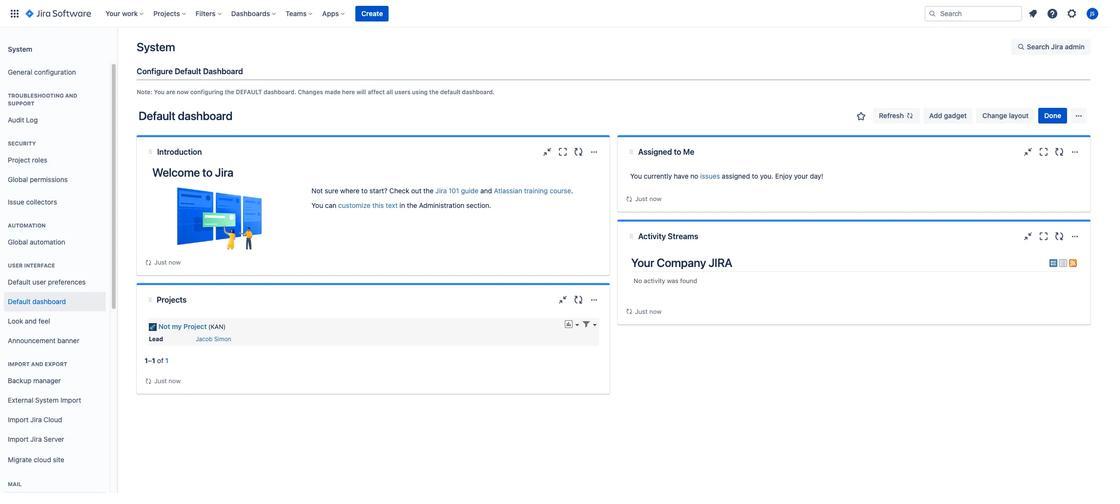 Task type: locate. For each thing, give the bounding box(es) containing it.
jacob
[[196, 336, 213, 343]]

an arrow curved in a circular way on the button that refreshes the dashboard image
[[626, 195, 634, 203], [626, 308, 634, 316]]

2 horizontal spatial you
[[631, 172, 642, 180]]

default
[[175, 67, 201, 76], [139, 109, 175, 123], [8, 278, 31, 286], [8, 297, 31, 306]]

refresh introduction image
[[573, 146, 585, 158]]

jira left admin
[[1052, 42, 1064, 51]]

audit log link
[[4, 110, 106, 130]]

welcome to jira
[[152, 166, 234, 179]]

notifications image
[[1028, 8, 1039, 19]]

0 horizontal spatial dashboard
[[32, 297, 66, 306]]

import up backup at left
[[8, 361, 30, 367]]

0 vertical spatial project
[[8, 156, 30, 164]]

default dashboard
[[139, 109, 233, 123], [8, 297, 66, 306]]

activity
[[639, 232, 666, 241]]

0 vertical spatial not
[[312, 187, 323, 195]]

just now inside assigned to me region
[[635, 195, 662, 203]]

done
[[1045, 111, 1062, 120]]

search jira admin image
[[1018, 43, 1026, 51]]

import for import and export
[[8, 361, 30, 367]]

add
[[930, 111, 943, 120]]

global down project roles on the top of page
[[8, 175, 28, 183]]

security group
[[4, 130, 106, 192]]

projects right work
[[153, 9, 180, 17]]

you left currently
[[631, 172, 642, 180]]

an arrow curved in a circular way on the button that refreshes the dashboard image
[[145, 259, 152, 266], [145, 377, 152, 385]]

security
[[8, 140, 36, 147]]

external system import
[[8, 396, 81, 404]]

apps button
[[320, 6, 349, 21]]

Search field
[[925, 6, 1023, 21]]

and up section. on the left of page
[[481, 187, 492, 195]]

0 vertical spatial default dashboard
[[139, 109, 233, 123]]

your up no
[[632, 256, 655, 270]]

now
[[177, 88, 189, 96], [650, 195, 662, 203], [169, 258, 181, 266], [650, 308, 662, 315], [169, 377, 181, 385]]

assigned to me
[[639, 148, 695, 156]]

jira for cloud
[[30, 415, 42, 424]]

1 vertical spatial not
[[159, 322, 170, 331]]

just
[[635, 195, 648, 203], [154, 258, 167, 266], [635, 308, 648, 315], [154, 377, 167, 385]]

projects
[[153, 9, 180, 17], [157, 296, 187, 304]]

1 global from the top
[[8, 175, 28, 183]]

just now for assigned to me
[[635, 195, 662, 203]]

jira left server
[[30, 435, 42, 443]]

default inside default dashboard link
[[8, 297, 31, 306]]

mail
[[8, 481, 22, 487]]

add gadget button
[[924, 108, 973, 124]]

an arrow curved in a circular way on the button that refreshes the dashboard image for assigned to me
[[626, 195, 634, 203]]

0 horizontal spatial 1
[[145, 357, 148, 365]]

are
[[166, 88, 175, 96]]

jira for admin
[[1052, 42, 1064, 51]]

change
[[983, 111, 1008, 120]]

now for projects
[[169, 377, 181, 385]]

now inside projects region
[[169, 377, 181, 385]]

0 vertical spatial an arrow curved in a circular way on the button that refreshes the dashboard image
[[145, 259, 152, 266]]

your
[[106, 9, 120, 17], [632, 256, 655, 270]]

and
[[65, 92, 77, 99], [481, 187, 492, 195], [25, 317, 37, 325], [31, 361, 43, 367]]

an arrow curved in a circular way on the button that refreshes the dashboard image inside projects region
[[145, 377, 152, 385]]

2 vertical spatial you
[[312, 201, 323, 210]]

using
[[412, 88, 428, 96]]

this
[[373, 201, 384, 210]]

you inside introduction region
[[312, 201, 323, 210]]

1 vertical spatial dashboard
[[32, 297, 66, 306]]

1 horizontal spatial dashboard
[[178, 109, 233, 123]]

teams
[[286, 9, 307, 17]]

jira right welcome
[[215, 166, 234, 179]]

minimize projects image
[[557, 294, 569, 306]]

1 an arrow curved in a circular way on the button that refreshes the dashboard image from the top
[[145, 259, 152, 266]]

0 horizontal spatial project
[[8, 156, 30, 164]]

your inside "activity streams" region
[[632, 256, 655, 270]]

just for projects
[[154, 377, 167, 385]]

0 vertical spatial you
[[154, 88, 165, 96]]

0 vertical spatial dashboard
[[178, 109, 233, 123]]

2 dashboard. from the left
[[462, 88, 495, 96]]

system down manager
[[35, 396, 59, 404]]

an arrow curved in a circular way on the button that refreshes the dashboard image inside "activity streams" region
[[626, 308, 634, 316]]

now for activity streams
[[650, 308, 662, 315]]

and inside group
[[31, 361, 43, 367]]

welcome
[[152, 166, 200, 179]]

just inside "activity streams" region
[[635, 308, 648, 315]]

banner
[[0, 0, 1111, 27]]

training
[[524, 187, 548, 195]]

project
[[8, 156, 30, 164], [184, 322, 207, 331]]

jira software image
[[25, 8, 91, 19], [25, 8, 91, 19]]

system
[[137, 40, 175, 54], [8, 45, 32, 53], [35, 396, 59, 404]]

out
[[411, 187, 422, 195]]

just now
[[635, 195, 662, 203], [154, 258, 181, 266], [635, 308, 662, 315], [154, 377, 181, 385]]

dashboard. right default in the top left of the page
[[462, 88, 495, 96]]

1 vertical spatial your
[[632, 256, 655, 270]]

to left start?
[[362, 187, 368, 195]]

you inside assigned to me region
[[631, 172, 642, 180]]

global down automation
[[8, 238, 28, 246]]

now inside introduction region
[[169, 258, 181, 266]]

you for you can customize this text in the administration section.
[[312, 201, 323, 210]]

now for introduction
[[169, 258, 181, 266]]

jira left cloud on the bottom
[[30, 415, 42, 424]]

your inside your work dropdown button
[[106, 9, 120, 17]]

your work
[[106, 9, 138, 17]]

just now inside projects region
[[154, 377, 181, 385]]

more actions for introduction gadget image
[[589, 146, 600, 158]]

global automation link
[[4, 233, 106, 252]]

more actions for assigned to me gadget image
[[1070, 146, 1081, 158]]

1 horizontal spatial you
[[312, 201, 323, 210]]

not inside introduction region
[[312, 187, 323, 195]]

users
[[395, 88, 411, 96]]

0 horizontal spatial you
[[154, 88, 165, 96]]

and for troubleshooting and support
[[65, 92, 77, 99]]

0 horizontal spatial your
[[106, 9, 120, 17]]

just now for activity streams
[[635, 308, 662, 315]]

system up general
[[8, 45, 32, 53]]

an arrow curved in a circular way on the button that refreshes the dashboard image for introduction
[[145, 259, 152, 266]]

import up migrate on the bottom of the page
[[8, 435, 29, 443]]

0 vertical spatial global
[[8, 175, 28, 183]]

export
[[45, 361, 67, 367]]

default up look
[[8, 297, 31, 306]]

the right in
[[407, 201, 417, 210]]

announcement banner
[[8, 336, 79, 345]]

activity streams region
[[626, 251, 1083, 317]]

user
[[8, 262, 23, 269]]

default down user
[[8, 278, 31, 286]]

sidebar navigation image
[[106, 39, 128, 59]]

create button
[[356, 6, 389, 21]]

0 vertical spatial projects
[[153, 9, 180, 17]]

not left my at left bottom
[[159, 322, 170, 331]]

1 horizontal spatial 1
[[152, 357, 155, 365]]

your left work
[[106, 9, 120, 17]]

and inside troubleshooting and support
[[65, 92, 77, 99]]

just inside projects region
[[154, 377, 167, 385]]

backup manager
[[8, 376, 61, 385]]

1 horizontal spatial not
[[312, 187, 323, 195]]

global automation
[[8, 238, 65, 246]]

1 horizontal spatial dashboard.
[[462, 88, 495, 96]]

affect
[[368, 88, 385, 96]]

search jira admin
[[1028, 42, 1085, 51]]

and inside user interface group
[[25, 317, 37, 325]]

refresh assigned to me image
[[1054, 146, 1066, 158]]

project down security
[[8, 156, 30, 164]]

just inside assigned to me region
[[635, 195, 648, 203]]

not left sure
[[312, 187, 323, 195]]

add gadget
[[930, 111, 967, 120]]

101
[[449, 187, 459, 195]]

projects up my at left bottom
[[157, 296, 187, 304]]

dashboard. left changes
[[264, 88, 296, 96]]

just now inside introduction region
[[154, 258, 181, 266]]

1 horizontal spatial system
[[35, 396, 59, 404]]

configure default dashboard
[[137, 67, 243, 76]]

not inside projects region
[[159, 322, 170, 331]]

0 horizontal spatial not
[[159, 322, 170, 331]]

maximize introduction image
[[557, 146, 569, 158]]

company
[[657, 256, 706, 270]]

currently
[[644, 172, 672, 180]]

0 horizontal spatial default dashboard
[[8, 297, 66, 306]]

0 vertical spatial an arrow curved in a circular way on the button that refreshes the dashboard image
[[626, 195, 634, 203]]

2 an arrow curved in a circular way on the button that refreshes the dashboard image from the top
[[145, 377, 152, 385]]

system up configure
[[137, 40, 175, 54]]

now inside "activity streams" region
[[650, 308, 662, 315]]

an arrow curved in a circular way on the button that refreshes the dashboard image inside introduction region
[[145, 259, 152, 266]]

import jira server link
[[4, 430, 106, 449]]

1 horizontal spatial project
[[184, 322, 207, 331]]

look and feel
[[8, 317, 50, 325]]

introduction region
[[145, 166, 602, 268]]

minimize activity streams image
[[1023, 231, 1035, 242]]

global inside global automation link
[[8, 238, 28, 246]]

jira for server
[[30, 435, 42, 443]]

announcement
[[8, 336, 56, 345]]

default dashboard down user
[[8, 297, 66, 306]]

announcement banner link
[[4, 331, 106, 351]]

import down external
[[8, 415, 29, 424]]

and down "general configuration" link
[[65, 92, 77, 99]]

import jira cloud
[[8, 415, 62, 424]]

2 horizontal spatial system
[[137, 40, 175, 54]]

refresh button
[[874, 108, 920, 124]]

project up jacob at the bottom of page
[[184, 322, 207, 331]]

an arrow curved in a circular way on the button that refreshes the dashboard image inside assigned to me region
[[626, 195, 634, 203]]

external system import link
[[4, 391, 106, 410]]

dashboard down "default user preferences"
[[32, 297, 66, 306]]

1 – 1 of 1
[[145, 357, 169, 365]]

import
[[8, 361, 30, 367], [60, 396, 81, 404], [8, 415, 29, 424], [8, 435, 29, 443]]

backup
[[8, 376, 31, 385]]

2 horizontal spatial 1
[[165, 357, 169, 365]]

0 horizontal spatial dashboard.
[[264, 88, 296, 96]]

the right using
[[430, 88, 439, 96]]

default down the note:
[[139, 109, 175, 123]]

import and export group
[[4, 351, 106, 474]]

star default dashboard image
[[856, 110, 867, 122]]

2 1 from the left
[[152, 357, 155, 365]]

global
[[8, 175, 28, 183], [8, 238, 28, 246]]

just now for introduction
[[154, 258, 181, 266]]

1 an arrow curved in a circular way on the button that refreshes the dashboard image from the top
[[626, 195, 634, 203]]

1 vertical spatial an arrow curved in a circular way on the button that refreshes the dashboard image
[[626, 308, 634, 316]]

1 vertical spatial an arrow curved in a circular way on the button that refreshes the dashboard image
[[145, 377, 152, 385]]

change layout button
[[977, 108, 1035, 124]]

jira
[[709, 256, 733, 270]]

1 vertical spatial project
[[184, 322, 207, 331]]

and left feel
[[25, 317, 37, 325]]

2 global from the top
[[8, 238, 28, 246]]

you left can
[[312, 201, 323, 210]]

1 horizontal spatial your
[[632, 256, 655, 270]]

global inside global permissions link
[[8, 175, 28, 183]]

user interface group
[[4, 252, 106, 354]]

general configuration link
[[4, 63, 106, 82]]

to inside region
[[752, 172, 759, 180]]

collectors
[[26, 198, 57, 206]]

you for you currently have no issues assigned to you. enjoy your day!
[[631, 172, 642, 180]]

1 vertical spatial you
[[631, 172, 642, 180]]

default dashboard down are on the top left of page
[[139, 109, 233, 123]]

2 an arrow curved in a circular way on the button that refreshes the dashboard image from the top
[[626, 308, 634, 316]]

0 vertical spatial your
[[106, 9, 120, 17]]

project roles
[[8, 156, 47, 164]]

import jira cloud link
[[4, 410, 106, 430]]

to left you. at the right top of the page
[[752, 172, 759, 180]]

dashboard down configuring
[[178, 109, 233, 123]]

1 vertical spatial global
[[8, 238, 28, 246]]

audit log
[[8, 116, 38, 124]]

admin
[[1066, 42, 1085, 51]]

the
[[225, 88, 234, 96], [430, 88, 439, 96], [424, 187, 434, 195], [407, 201, 417, 210]]

just now inside "activity streams" region
[[635, 308, 662, 315]]

filters button
[[193, 6, 225, 21]]

just inside introduction region
[[154, 258, 167, 266]]

banner containing your work
[[0, 0, 1111, 27]]

system inside import and export group
[[35, 396, 59, 404]]

refresh image
[[906, 112, 914, 120]]

1 vertical spatial default dashboard
[[8, 297, 66, 306]]

not for not my project (kan)
[[159, 322, 170, 331]]

now inside assigned to me region
[[650, 195, 662, 203]]

support
[[8, 100, 34, 106]]

and up the backup manager
[[31, 361, 43, 367]]

guide
[[461, 187, 479, 195]]

configuring
[[190, 88, 223, 96]]

you left are on the top left of page
[[154, 88, 165, 96]]

look
[[8, 317, 23, 325]]

jira inside button
[[1052, 42, 1064, 51]]

import for import jira cloud
[[8, 415, 29, 424]]

banner
[[57, 336, 79, 345]]

global for global permissions
[[8, 175, 28, 183]]

where
[[340, 187, 360, 195]]



Task type: vqa. For each thing, say whether or not it's contained in the screenshot.
the middle SYSTEM
yes



Task type: describe. For each thing, give the bounding box(es) containing it.
administration
[[419, 201, 465, 210]]

troubleshooting and support group
[[4, 82, 106, 133]]

streams
[[668, 232, 699, 241]]

configure
[[137, 67, 173, 76]]

migrate
[[8, 456, 32, 464]]

cloud
[[34, 456, 51, 464]]

look and feel link
[[4, 312, 106, 331]]

more actions for activity streams gadget image
[[1070, 231, 1081, 242]]

was
[[667, 277, 679, 285]]

1 dashboard. from the left
[[264, 88, 296, 96]]

projects button
[[151, 6, 190, 21]]

–
[[148, 357, 152, 365]]

just for introduction
[[154, 258, 167, 266]]

configuration
[[34, 68, 76, 76]]

maximize assigned to me image
[[1038, 146, 1050, 158]]

to right welcome
[[202, 166, 213, 179]]

help image
[[1047, 8, 1059, 19]]

your for your company jira
[[632, 256, 655, 270]]

an arrow curved in a circular way on the button that refreshes the dashboard image for activity streams
[[626, 308, 634, 316]]

general configuration
[[8, 68, 76, 76]]

appswitcher icon image
[[9, 8, 21, 19]]

in
[[400, 201, 405, 210]]

minimize assigned to me image
[[1023, 146, 1035, 158]]

troubleshooting and support
[[8, 92, 77, 106]]

search
[[1028, 42, 1050, 51]]

projects region
[[145, 315, 602, 386]]

project roles link
[[4, 150, 106, 170]]

audit
[[8, 116, 24, 124]]

have
[[674, 172, 689, 180]]

user
[[32, 278, 46, 286]]

your profile and settings image
[[1087, 8, 1099, 19]]

my
[[172, 322, 182, 331]]

and for import and export
[[31, 361, 43, 367]]

1 1 from the left
[[145, 357, 148, 365]]

general
[[8, 68, 32, 76]]

lead
[[149, 336, 163, 343]]

refresh projects image
[[573, 294, 585, 306]]

and inside introduction region
[[481, 187, 492, 195]]

you.
[[761, 172, 774, 180]]

can
[[325, 201, 337, 210]]

maximize activity streams image
[[1038, 231, 1050, 242]]

change layout
[[983, 111, 1029, 120]]

default inside the default user preferences link
[[8, 278, 31, 286]]

your for your work
[[106, 9, 120, 17]]

dashboards button
[[228, 6, 280, 21]]

the left default
[[225, 88, 234, 96]]

automation
[[8, 222, 46, 229]]

dashboard
[[203, 67, 243, 76]]

default dashboard inside user interface group
[[8, 297, 66, 306]]

import for import jira server
[[8, 435, 29, 443]]

jira left "101"
[[436, 187, 447, 195]]

refresh activity streams image
[[1054, 231, 1066, 242]]

work
[[122, 9, 138, 17]]

no
[[634, 277, 642, 285]]

filters
[[196, 9, 216, 17]]

issue collectors
[[8, 198, 57, 206]]

just for assigned to me
[[635, 195, 648, 203]]

atlassian
[[494, 187, 523, 195]]

not my project link
[[159, 322, 207, 331]]

settings image
[[1067, 8, 1079, 19]]

check
[[390, 187, 410, 195]]

cloud
[[44, 415, 62, 424]]

gadget
[[945, 111, 967, 120]]

import and export
[[8, 361, 67, 367]]

projects inside projects popup button
[[153, 9, 180, 17]]

to left me
[[674, 148, 682, 156]]

not for not sure where to start? check out the jira 101 guide and atlassian training course .
[[312, 187, 323, 195]]

no activity was found
[[634, 277, 698, 285]]

1 horizontal spatial default dashboard
[[139, 109, 233, 123]]

global for global automation
[[8, 238, 28, 246]]

not my project (kan)
[[159, 322, 226, 331]]

sure
[[325, 187, 339, 195]]

global permissions link
[[4, 170, 106, 190]]

teams button
[[283, 6, 317, 21]]

apps
[[322, 9, 339, 17]]

interface
[[24, 262, 55, 269]]

and for look and feel
[[25, 317, 37, 325]]

dashboards
[[231, 9, 270, 17]]

0 horizontal spatial system
[[8, 45, 32, 53]]

an arrow curved in a circular way on the button that refreshes the dashboard image for projects
[[145, 377, 152, 385]]

preferences
[[48, 278, 86, 286]]

note: you are now configuring the default dashboard. changes made here will affect all users using the default  dashboard.
[[137, 88, 495, 96]]

made
[[325, 88, 341, 96]]

automation
[[30, 238, 65, 246]]

primary element
[[6, 0, 925, 27]]

automation group
[[4, 212, 106, 255]]

done link
[[1039, 108, 1068, 124]]

3 1 from the left
[[165, 357, 169, 365]]

feel
[[38, 317, 50, 325]]

1 vertical spatial projects
[[157, 296, 187, 304]]

dashboard inside user interface group
[[32, 297, 66, 306]]

no
[[691, 172, 699, 180]]

server
[[44, 435, 64, 443]]

the right out
[[424, 187, 434, 195]]

troubleshooting
[[8, 92, 64, 99]]

import jira server
[[8, 435, 64, 443]]

all
[[387, 88, 393, 96]]

migrate cloud site
[[8, 456, 64, 464]]

note:
[[137, 88, 152, 96]]

default user preferences link
[[4, 273, 106, 292]]

log
[[26, 116, 38, 124]]

issue collectors link
[[4, 192, 106, 212]]

atlassian training course link
[[494, 187, 571, 195]]

more actions for projects gadget image
[[589, 294, 600, 306]]

(kan)
[[208, 323, 226, 331]]

more dashboard actions image
[[1074, 110, 1085, 122]]

minimize introduction image
[[542, 146, 553, 158]]

jacob simon link
[[196, 336, 231, 343]]

migrate cloud site link
[[4, 449, 106, 471]]

project inside 'security' group
[[8, 156, 30, 164]]

refresh
[[879, 111, 904, 120]]

assigned to me region
[[626, 167, 1083, 204]]

just for activity streams
[[635, 308, 648, 315]]

project inside region
[[184, 322, 207, 331]]

search image
[[929, 10, 937, 17]]

default up are on the top left of page
[[175, 67, 201, 76]]

your work button
[[103, 6, 148, 21]]

here
[[342, 88, 355, 96]]

roles
[[32, 156, 47, 164]]

just now for projects
[[154, 377, 181, 385]]

simon
[[214, 336, 231, 343]]

import down the backup manager link
[[60, 396, 81, 404]]

now for assigned to me
[[650, 195, 662, 203]]

1 link
[[165, 357, 169, 365]]

issues
[[701, 172, 720, 180]]

customize this text link
[[338, 201, 398, 210]]

me
[[684, 148, 695, 156]]



